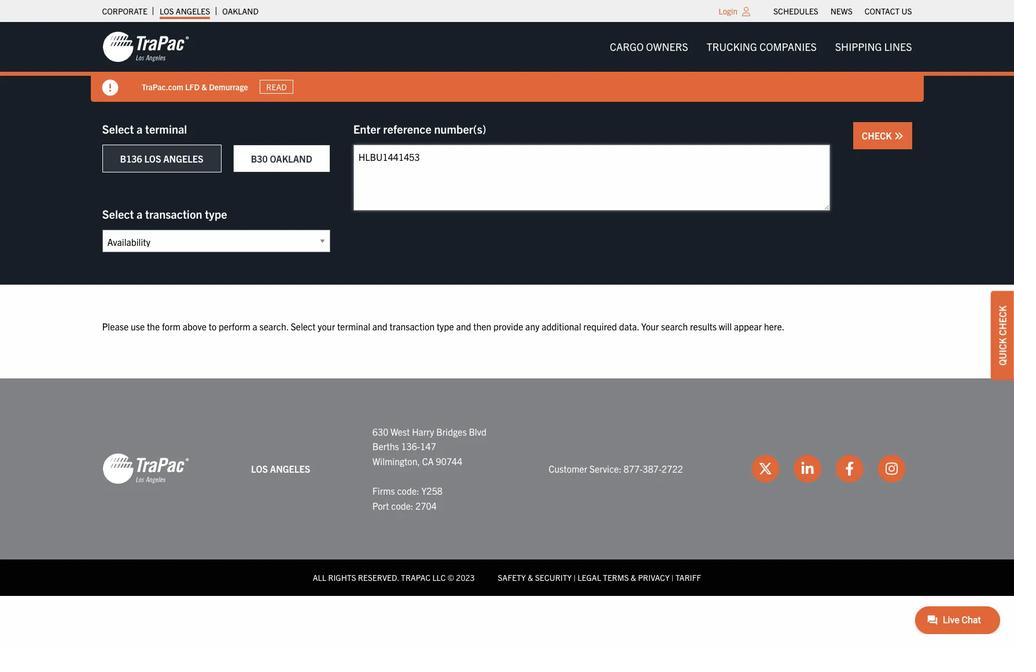Task type: vqa. For each thing, say whether or not it's contained in the screenshot.
Owners
yes



Task type: locate. For each thing, give the bounding box(es) containing it.
b136
[[120, 153, 142, 164]]

footer containing 630 west harry bridges blvd
[[0, 378, 1015, 596]]

2 vertical spatial angeles
[[270, 463, 310, 474]]

check
[[862, 130, 895, 141], [997, 306, 1009, 336]]

select for select a terminal
[[102, 122, 134, 136]]

1 vertical spatial select
[[102, 207, 134, 221]]

trucking companies
[[707, 40, 817, 53]]

2704
[[416, 500, 437, 511]]

90744
[[436, 455, 463, 467]]

1 vertical spatial a
[[137, 207, 143, 221]]

2722
[[662, 463, 683, 474]]

here.
[[765, 321, 785, 332]]

cargo
[[610, 40, 644, 53]]

| left tariff at the bottom
[[672, 573, 674, 583]]

0 vertical spatial menu bar
[[768, 3, 919, 19]]

owners
[[647, 40, 689, 53]]

the
[[147, 321, 160, 332]]

harry
[[412, 426, 434, 437]]

0 vertical spatial oakland
[[222, 6, 259, 16]]

your
[[642, 321, 659, 332]]

0 vertical spatial type
[[205, 207, 227, 221]]

please
[[102, 321, 129, 332]]

a
[[137, 122, 143, 136], [137, 207, 143, 221], [253, 321, 258, 332]]

select a transaction type
[[102, 207, 227, 221]]

light image
[[743, 7, 751, 16]]

and right your on the left
[[373, 321, 388, 332]]

0 vertical spatial solid image
[[102, 80, 118, 96]]

lines
[[885, 40, 913, 53]]

trapac
[[401, 573, 431, 583]]

use
[[131, 321, 145, 332]]

1 horizontal spatial transaction
[[390, 321, 435, 332]]

oakland right los angeles link
[[222, 6, 259, 16]]

1 los angeles image from the top
[[102, 31, 189, 63]]

enter
[[354, 122, 381, 136]]

877-
[[624, 463, 643, 474]]

shipping lines link
[[827, 35, 922, 59]]

solid image inside banner
[[102, 80, 118, 96]]

select up b136
[[102, 122, 134, 136]]

service:
[[590, 463, 622, 474]]

quick check link
[[992, 291, 1015, 380]]

1 vertical spatial los angeles
[[251, 463, 310, 474]]

oakland
[[222, 6, 259, 16], [270, 153, 312, 164]]

los angeles image
[[102, 31, 189, 63], [102, 453, 189, 485]]

0 horizontal spatial solid image
[[102, 80, 118, 96]]

additional
[[542, 321, 582, 332]]

1 vertical spatial menu bar
[[601, 35, 922, 59]]

terminal
[[145, 122, 187, 136], [337, 321, 370, 332]]

quick check
[[997, 306, 1009, 366]]

a for terminal
[[137, 122, 143, 136]]

menu bar down light image
[[601, 35, 922, 59]]

terms
[[603, 573, 629, 583]]

code: up 2704
[[397, 485, 420, 497]]

results
[[691, 321, 717, 332]]

1 horizontal spatial terminal
[[337, 321, 370, 332]]

your
[[318, 321, 335, 332]]

0 horizontal spatial transaction
[[145, 207, 202, 221]]

1 vertical spatial transaction
[[390, 321, 435, 332]]

1 horizontal spatial oakland
[[270, 153, 312, 164]]

0 horizontal spatial oakland
[[222, 6, 259, 16]]

0 vertical spatial los angeles
[[160, 6, 210, 16]]

b136 los angeles
[[120, 153, 204, 164]]

read
[[266, 82, 287, 92]]

0 horizontal spatial |
[[574, 573, 576, 583]]

select
[[102, 122, 134, 136], [102, 207, 134, 221], [291, 321, 316, 332]]

0 vertical spatial los angeles image
[[102, 31, 189, 63]]

1 horizontal spatial type
[[437, 321, 454, 332]]

1 vertical spatial los
[[144, 153, 161, 164]]

1 vertical spatial los angeles image
[[102, 453, 189, 485]]

| left legal
[[574, 573, 576, 583]]

2 vertical spatial a
[[253, 321, 258, 332]]

2 vertical spatial select
[[291, 321, 316, 332]]

& inside banner
[[201, 81, 207, 92]]

a up b136
[[137, 122, 143, 136]]

& right the terms
[[631, 573, 637, 583]]

b30 oakland
[[251, 153, 312, 164]]

enter reference number(s)
[[354, 122, 487, 136]]

quick
[[997, 338, 1009, 366]]

ca
[[422, 455, 434, 467]]

los inside los angeles link
[[160, 6, 174, 16]]

& right lfd
[[201, 81, 207, 92]]

los angeles image inside banner
[[102, 31, 189, 63]]

read link
[[260, 80, 293, 94]]

0 vertical spatial angeles
[[176, 6, 210, 16]]

menu bar up shipping
[[768, 3, 919, 19]]

1 horizontal spatial and
[[456, 321, 472, 332]]

1 horizontal spatial los angeles
[[251, 463, 310, 474]]

oakland right b30
[[270, 153, 312, 164]]

blvd
[[469, 426, 487, 437]]

1 horizontal spatial solid image
[[895, 131, 904, 141]]

1 horizontal spatial |
[[672, 573, 674, 583]]

footer
[[0, 378, 1015, 596]]

appear
[[734, 321, 762, 332]]

reserved.
[[358, 573, 399, 583]]

tariff link
[[676, 573, 702, 583]]

please use the form above to perform a search. select your terminal and transaction type and then provide any additional required data. your search results will appear here.
[[102, 321, 785, 332]]

any
[[526, 321, 540, 332]]

1 | from the left
[[574, 573, 576, 583]]

1 vertical spatial check
[[997, 306, 1009, 336]]

0 horizontal spatial &
[[201, 81, 207, 92]]

transaction
[[145, 207, 202, 221], [390, 321, 435, 332]]

select down b136
[[102, 207, 134, 221]]

630
[[373, 426, 389, 437]]

menu bar containing cargo owners
[[601, 35, 922, 59]]

0 vertical spatial terminal
[[145, 122, 187, 136]]

los angeles link
[[160, 3, 210, 19]]

|
[[574, 573, 576, 583], [672, 573, 674, 583]]

companies
[[760, 40, 817, 53]]

contact us
[[865, 6, 913, 16]]

safety
[[498, 573, 526, 583]]

and
[[373, 321, 388, 332], [456, 321, 472, 332]]

0 vertical spatial los
[[160, 6, 174, 16]]

safety & security link
[[498, 573, 572, 583]]

0 horizontal spatial check
[[862, 130, 895, 141]]

contact us link
[[865, 3, 913, 19]]

trapac.com
[[142, 81, 183, 92]]

1 vertical spatial solid image
[[895, 131, 904, 141]]

code:
[[397, 485, 420, 497], [391, 500, 414, 511]]

1 and from the left
[[373, 321, 388, 332]]

banner
[[0, 22, 1015, 102]]

menu bar
[[768, 3, 919, 19], [601, 35, 922, 59]]

terminal right your on the left
[[337, 321, 370, 332]]

provide
[[494, 321, 524, 332]]

tariff
[[676, 573, 702, 583]]

0 vertical spatial check
[[862, 130, 895, 141]]

type
[[205, 207, 227, 221], [437, 321, 454, 332]]

los angeles
[[160, 6, 210, 16], [251, 463, 310, 474]]

0 vertical spatial transaction
[[145, 207, 202, 221]]

then
[[474, 321, 492, 332]]

firms code:  y258 port code:  2704
[[373, 485, 443, 511]]

search.
[[260, 321, 289, 332]]

1 vertical spatial type
[[437, 321, 454, 332]]

387-
[[643, 463, 662, 474]]

login link
[[719, 6, 738, 16]]

0 horizontal spatial los angeles
[[160, 6, 210, 16]]

select left your on the left
[[291, 321, 316, 332]]

code: right port
[[391, 500, 414, 511]]

1 horizontal spatial check
[[997, 306, 1009, 336]]

menu bar inside banner
[[601, 35, 922, 59]]

security
[[535, 573, 572, 583]]

&
[[201, 81, 207, 92], [528, 573, 534, 583], [631, 573, 637, 583]]

cargo owners link
[[601, 35, 698, 59]]

0 vertical spatial select
[[102, 122, 134, 136]]

solid image
[[102, 80, 118, 96], [895, 131, 904, 141]]

2 horizontal spatial &
[[631, 573, 637, 583]]

a left search.
[[253, 321, 258, 332]]

required
[[584, 321, 617, 332]]

1 vertical spatial oakland
[[270, 153, 312, 164]]

& right safety
[[528, 573, 534, 583]]

0 vertical spatial a
[[137, 122, 143, 136]]

a down b136
[[137, 207, 143, 221]]

above
[[183, 321, 207, 332]]

solid image inside check button
[[895, 131, 904, 141]]

banner containing cargo owners
[[0, 22, 1015, 102]]

and left then
[[456, 321, 472, 332]]

0 horizontal spatial and
[[373, 321, 388, 332]]

check inside button
[[862, 130, 895, 141]]

schedules
[[774, 6, 819, 16]]

0 horizontal spatial terminal
[[145, 122, 187, 136]]

select for select a transaction type
[[102, 207, 134, 221]]

terminal up b136 los angeles
[[145, 122, 187, 136]]

1 vertical spatial terminal
[[337, 321, 370, 332]]



Task type: describe. For each thing, give the bounding box(es) containing it.
wilmington,
[[373, 455, 420, 467]]

news link
[[831, 3, 853, 19]]

legal
[[578, 573, 602, 583]]

all rights reserved. trapac llc © 2023
[[313, 573, 475, 583]]

trapac.com lfd & demurrage
[[142, 81, 248, 92]]

news
[[831, 6, 853, 16]]

lfd
[[185, 81, 200, 92]]

legal terms & privacy link
[[578, 573, 670, 583]]

port
[[373, 500, 389, 511]]

check button
[[854, 122, 913, 149]]

shipping lines
[[836, 40, 913, 53]]

contact
[[865, 6, 900, 16]]

0 vertical spatial code:
[[397, 485, 420, 497]]

b30
[[251, 153, 268, 164]]

number(s)
[[434, 122, 487, 136]]

shipping
[[836, 40, 882, 53]]

147
[[420, 441, 436, 452]]

2 | from the left
[[672, 573, 674, 583]]

privacy
[[639, 573, 670, 583]]

select a terminal
[[102, 122, 187, 136]]

corporate link
[[102, 3, 148, 19]]

data.
[[620, 321, 640, 332]]

form
[[162, 321, 181, 332]]

berths
[[373, 441, 399, 452]]

west
[[391, 426, 410, 437]]

demurrage
[[209, 81, 248, 92]]

2 los angeles image from the top
[[102, 453, 189, 485]]

2 vertical spatial los
[[251, 463, 268, 474]]

a for transaction
[[137, 207, 143, 221]]

login
[[719, 6, 738, 16]]

menu bar containing schedules
[[768, 3, 919, 19]]

oakland link
[[222, 3, 259, 19]]

customer
[[549, 463, 588, 474]]

llc
[[433, 573, 446, 583]]

firms
[[373, 485, 395, 497]]

630 west harry bridges blvd berths 136-147 wilmington, ca 90744
[[373, 426, 487, 467]]

©
[[448, 573, 455, 583]]

0 horizontal spatial type
[[205, 207, 227, 221]]

corporate
[[102, 6, 148, 16]]

1 horizontal spatial &
[[528, 573, 534, 583]]

2 and from the left
[[456, 321, 472, 332]]

1 vertical spatial code:
[[391, 500, 414, 511]]

cargo owners
[[610, 40, 689, 53]]

schedules link
[[774, 3, 819, 19]]

perform
[[219, 321, 251, 332]]

safety & security | legal terms & privacy | tariff
[[498, 573, 702, 583]]

all
[[313, 573, 327, 583]]

y258
[[422, 485, 443, 497]]

trucking
[[707, 40, 758, 53]]

1 vertical spatial angeles
[[163, 153, 204, 164]]

search
[[662, 321, 688, 332]]

Enter reference number(s) text field
[[354, 145, 831, 211]]

bridges
[[437, 426, 467, 437]]

to
[[209, 321, 217, 332]]

2023
[[456, 573, 475, 583]]

will
[[719, 321, 732, 332]]

136-
[[401, 441, 420, 452]]

customer service: 877-387-2722
[[549, 463, 683, 474]]

us
[[902, 6, 913, 16]]



